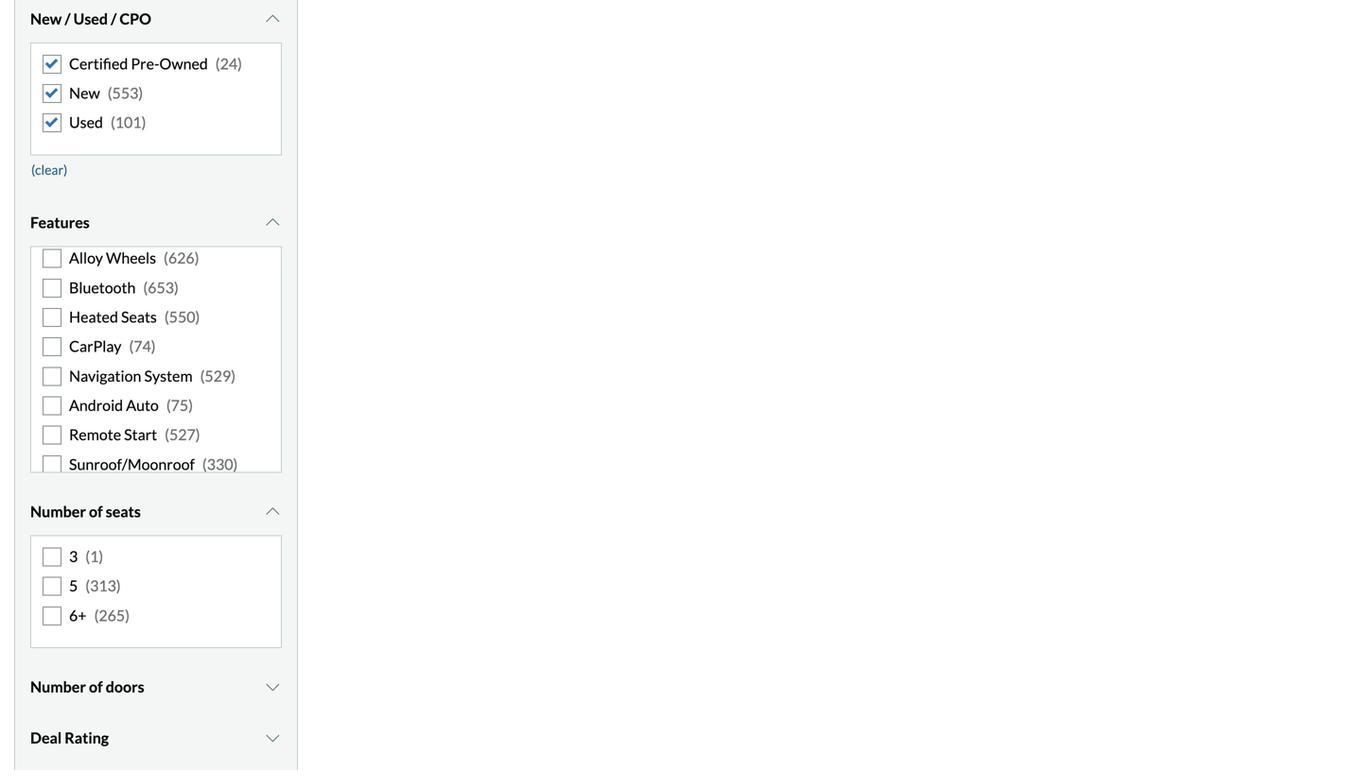 Task type: vqa. For each thing, say whether or not it's contained in the screenshot.


Task type: describe. For each thing, give the bounding box(es) containing it.
seats
[[106, 503, 141, 521]]

android
[[69, 396, 123, 415]]

6+
[[69, 607, 87, 625]]

cpo
[[120, 9, 151, 28]]

of for seats
[[89, 503, 103, 521]]

1 / from the left
[[65, 9, 71, 28]]

system
[[144, 367, 193, 385]]

(101)
[[111, 113, 146, 132]]

(313)
[[85, 577, 121, 596]]

navigation
[[69, 367, 141, 385]]

alloy wheels (626)
[[69, 249, 199, 267]]

new (553)
[[69, 84, 143, 102]]

new for new / used / cpo
[[30, 9, 62, 28]]

deal
[[30, 729, 62, 748]]

chevron down image
[[263, 11, 282, 26]]

deal rating
[[30, 729, 109, 748]]

(553)
[[108, 84, 143, 102]]

remote start (527)
[[69, 426, 200, 444]]

doors
[[106, 678, 144, 697]]

1 vertical spatial used
[[69, 113, 103, 132]]

5
[[69, 577, 78, 596]]

seats
[[121, 308, 157, 326]]

number for number of seats
[[30, 503, 86, 521]]

number of seats button
[[30, 488, 282, 536]]

heated
[[69, 308, 118, 326]]

(265)
[[94, 607, 130, 625]]

3
[[69, 548, 78, 566]]

number of doors button
[[30, 664, 282, 711]]

remote
[[69, 426, 121, 444]]

new / used / cpo
[[30, 9, 151, 28]]

chevron down image for number of doors
[[263, 680, 282, 695]]

navigation system (529)
[[69, 367, 236, 385]]

owned
[[159, 54, 208, 73]]

chevron down image for deal rating
[[263, 731, 282, 746]]

(74)
[[129, 337, 156, 356]]

(1)
[[85, 548, 103, 566]]

sunroof/moonroof (330)
[[69, 455, 238, 474]]



Task type: locate. For each thing, give the bounding box(es) containing it.
(24)
[[215, 54, 242, 73]]

(330)
[[202, 455, 238, 474]]

1 of from the top
[[89, 503, 103, 521]]

(75)
[[166, 396, 193, 415]]

chevron down image inside number of doors dropdown button
[[263, 680, 282, 695]]

chevron down image for number of seats
[[263, 505, 282, 520]]

certified
[[69, 54, 128, 73]]

number for number of doors
[[30, 678, 86, 697]]

1 horizontal spatial new
[[69, 84, 100, 102]]

bluetooth (653)
[[69, 278, 179, 297]]

number up 3
[[30, 503, 86, 521]]

new for new (553)
[[69, 84, 100, 102]]

new
[[30, 9, 62, 28], [69, 84, 100, 102]]

(550)
[[164, 308, 200, 326]]

new left cpo
[[30, 9, 62, 28]]

carplay
[[69, 337, 121, 356]]

certified pre-owned (24)
[[69, 54, 242, 73]]

used down new (553) at the top of the page
[[69, 113, 103, 132]]

chevron down image inside features dropdown button
[[263, 215, 282, 230]]

sunroof/moonroof
[[69, 455, 195, 474]]

/ left cpo
[[111, 9, 117, 28]]

number up "deal rating"
[[30, 678, 86, 697]]

(653)
[[143, 278, 179, 297]]

number inside dropdown button
[[30, 503, 86, 521]]

1 vertical spatial new
[[69, 84, 100, 102]]

features
[[30, 213, 90, 232]]

alloy
[[69, 249, 103, 267]]

chevron down image for features
[[263, 215, 282, 230]]

6+ (265)
[[69, 607, 130, 625]]

1 horizontal spatial /
[[111, 9, 117, 28]]

1 vertical spatial of
[[89, 678, 103, 697]]

of inside number of seats dropdown button
[[89, 503, 103, 521]]

auto
[[126, 396, 159, 415]]

0 vertical spatial of
[[89, 503, 103, 521]]

0 horizontal spatial new
[[30, 9, 62, 28]]

0 vertical spatial used
[[73, 9, 108, 28]]

pre-
[[131, 54, 159, 73]]

/
[[65, 9, 71, 28], [111, 9, 117, 28]]

(626)
[[164, 249, 199, 267]]

(clear)
[[31, 162, 68, 178]]

2 chevron down image from the top
[[263, 505, 282, 520]]

2 of from the top
[[89, 678, 103, 697]]

number
[[30, 503, 86, 521], [30, 678, 86, 697]]

rating
[[65, 729, 109, 748]]

(529)
[[200, 367, 236, 385]]

0 vertical spatial number
[[30, 503, 86, 521]]

bluetooth
[[69, 278, 136, 297]]

of for doors
[[89, 678, 103, 697]]

chevron down image inside number of seats dropdown button
[[263, 505, 282, 520]]

of inside number of doors dropdown button
[[89, 678, 103, 697]]

0 vertical spatial new
[[30, 9, 62, 28]]

chevron down image
[[263, 215, 282, 230], [263, 505, 282, 520], [263, 680, 282, 695], [263, 731, 282, 746]]

(527)
[[165, 426, 200, 444]]

2 number from the top
[[30, 678, 86, 697]]

used (101)
[[69, 113, 146, 132]]

number inside dropdown button
[[30, 678, 86, 697]]

used inside dropdown button
[[73, 9, 108, 28]]

/ up certified
[[65, 9, 71, 28]]

4 chevron down image from the top
[[263, 731, 282, 746]]

chevron down image inside deal rating dropdown button
[[263, 731, 282, 746]]

heated seats (550)
[[69, 308, 200, 326]]

1 vertical spatial number
[[30, 678, 86, 697]]

features button
[[30, 199, 282, 246]]

(clear) button
[[30, 155, 68, 184]]

1 chevron down image from the top
[[263, 215, 282, 230]]

3 (1)
[[69, 548, 103, 566]]

android auto (75)
[[69, 396, 193, 415]]

new down certified
[[69, 84, 100, 102]]

wheels
[[106, 249, 156, 267]]

0 horizontal spatial /
[[65, 9, 71, 28]]

of
[[89, 503, 103, 521], [89, 678, 103, 697]]

new / used / cpo button
[[30, 0, 282, 42]]

used left cpo
[[73, 9, 108, 28]]

carplay (74)
[[69, 337, 156, 356]]

number of doors
[[30, 678, 144, 697]]

2 / from the left
[[111, 9, 117, 28]]

used
[[73, 9, 108, 28], [69, 113, 103, 132]]

deal rating button
[[30, 715, 282, 762]]

number of seats
[[30, 503, 141, 521]]

of left doors
[[89, 678, 103, 697]]

5 (313)
[[69, 577, 121, 596]]

3 chevron down image from the top
[[263, 680, 282, 695]]

new inside dropdown button
[[30, 9, 62, 28]]

of left seats
[[89, 503, 103, 521]]

1 number from the top
[[30, 503, 86, 521]]

start
[[124, 426, 157, 444]]



